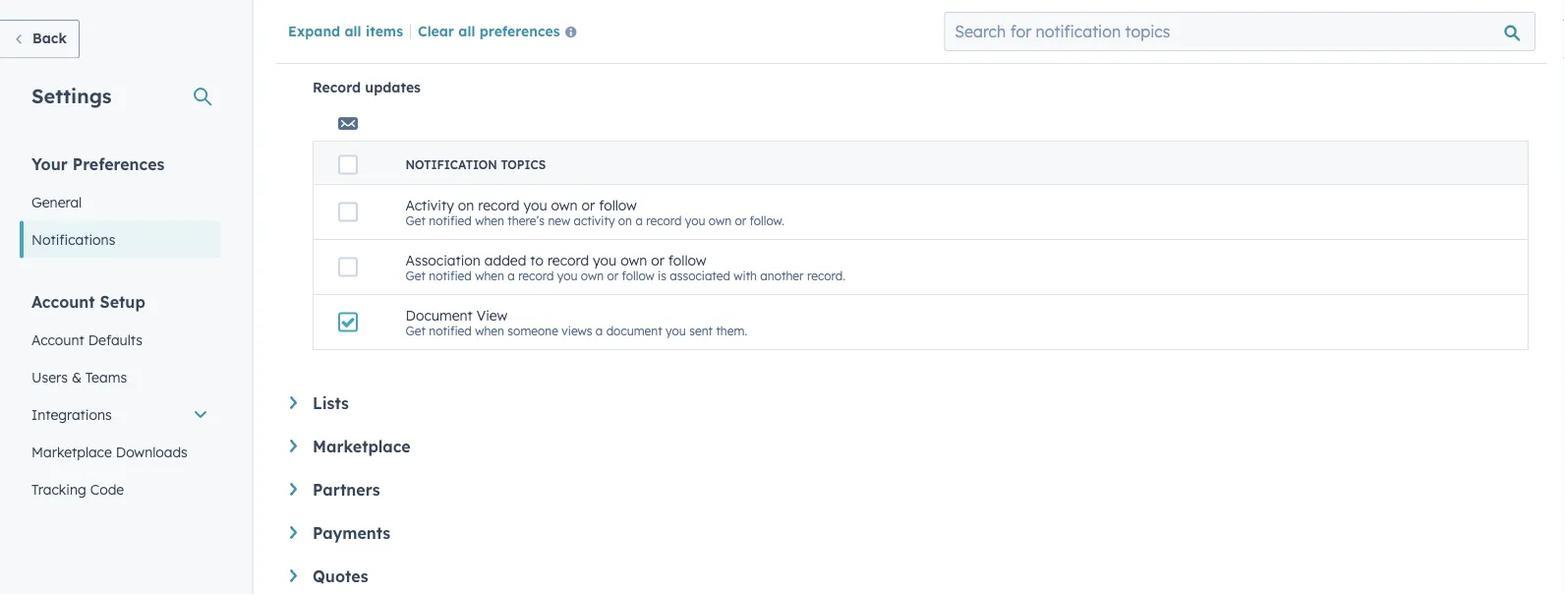 Task type: vqa. For each thing, say whether or not it's contained in the screenshot.
the owner in Contact owner popup button
no



Task type: describe. For each thing, give the bounding box(es) containing it.
document
[[607, 324, 663, 339]]

caret image for partners
[[290, 483, 297, 496]]

a inside document view get notified when someone views a document you sent them.
[[596, 324, 603, 339]]

code
[[90, 480, 124, 498]]

record
[[313, 79, 361, 96]]

teams
[[85, 368, 127, 386]]

notifications link
[[20, 221, 220, 258]]

users
[[31, 368, 68, 386]]

get inside association added to record you own or follow get notified when a record you own or follow is associated with another record.
[[406, 269, 426, 284]]

payments button
[[290, 524, 1529, 543]]

the
[[833, 5, 851, 19]]

you've
[[673, 5, 708, 19]]

Search for notification topics search field
[[945, 12, 1536, 51]]

clear
[[418, 22, 454, 39]]

record.
[[807, 269, 846, 284]]

document
[[406, 307, 473, 324]]

1 horizontal spatial to
[[613, 5, 625, 19]]

get notified when updates are made to reviews you've written or reported in the app marketplace.
[[406, 5, 952, 19]]

general link
[[20, 183, 220, 221]]

record up is
[[646, 214, 682, 228]]

quotes
[[313, 567, 368, 587]]

account defaults
[[31, 331, 143, 348]]

follow.
[[750, 214, 785, 228]]

in
[[820, 5, 830, 19]]

made
[[578, 5, 610, 19]]

are
[[557, 5, 575, 19]]

preferences
[[72, 154, 165, 174]]

marketplace for marketplace downloads
[[31, 443, 112, 460]]

account setup
[[31, 292, 145, 311]]

marketplace downloads link
[[20, 433, 220, 471]]

partners
[[313, 480, 380, 500]]

own left is
[[621, 252, 647, 269]]

sent
[[690, 324, 713, 339]]

integrations
[[31, 406, 112, 423]]

&
[[72, 368, 82, 386]]

you up the associated
[[685, 214, 706, 228]]

reviews
[[628, 5, 669, 19]]

own left follow.
[[709, 214, 732, 228]]

when inside activity on record you own or follow get notified when there's new activity on a record you own or follow.
[[475, 214, 505, 228]]

1 horizontal spatial on
[[618, 214, 632, 228]]

partners button
[[290, 480, 1529, 500]]

activity
[[406, 196, 454, 214]]

clear all preferences button
[[418, 20, 585, 44]]

back
[[32, 30, 67, 47]]

you inside document view get notified when someone views a document you sent them.
[[666, 324, 686, 339]]

own up document view get notified when someone views a document you sent them.
[[581, 269, 604, 284]]

preferences
[[480, 22, 560, 39]]

activity on record you own or follow get notified when there's new activity on a record you own or follow.
[[406, 196, 785, 228]]

downloads
[[116, 443, 188, 460]]

them.
[[716, 324, 748, 339]]

notification topics
[[406, 158, 546, 173]]

integrations button
[[20, 396, 220, 433]]

setup
[[100, 292, 145, 311]]

record down notification topics
[[478, 196, 520, 214]]

lists
[[313, 394, 349, 414]]

caret image for quotes
[[290, 570, 297, 583]]

account defaults link
[[20, 321, 220, 359]]

all for clear
[[459, 22, 475, 39]]

your preferences
[[31, 154, 165, 174]]

1 notified from the top
[[429, 5, 472, 19]]

tracking code link
[[20, 471, 220, 508]]

1 vertical spatial updates
[[365, 79, 421, 96]]

follow inside activity on record you own or follow get notified when there's new activity on a record you own or follow.
[[599, 196, 637, 214]]

account for account defaults
[[31, 331, 84, 348]]



Task type: locate. For each thing, give the bounding box(es) containing it.
written
[[712, 5, 750, 19]]

caret image inside payments 'dropdown button'
[[290, 527, 297, 539]]

get inside document view get notified when someone views a document you sent them.
[[406, 324, 426, 339]]

account up "account defaults"
[[31, 292, 95, 311]]

when inside document view get notified when someone views a document you sent them.
[[475, 324, 505, 339]]

2 vertical spatial a
[[596, 324, 603, 339]]

account setup element
[[20, 291, 220, 583]]

on right activity
[[618, 214, 632, 228]]

expand all items
[[288, 22, 403, 39]]

when inside association added to record you own or follow get notified when a record you own or follow is associated with another record.
[[475, 269, 505, 284]]

1 caret image from the top
[[290, 397, 297, 409]]

1 horizontal spatial marketplace
[[313, 437, 411, 457]]

caret image left the lists at the left of page
[[290, 397, 297, 409]]

0 vertical spatial a
[[636, 214, 643, 228]]

3 caret image from the top
[[290, 570, 297, 583]]

to right made
[[613, 5, 625, 19]]

0 horizontal spatial all
[[345, 22, 362, 39]]

notified up document
[[429, 269, 472, 284]]

caret image inside partners dropdown button
[[290, 483, 297, 496]]

follow right new
[[599, 196, 637, 214]]

1 caret image from the top
[[290, 440, 297, 453]]

you down activity
[[593, 252, 617, 269]]

document view get notified when someone views a document you sent them.
[[406, 307, 748, 339]]

caret image for lists
[[290, 397, 297, 409]]

expand
[[288, 22, 340, 39]]

activity
[[574, 214, 615, 228]]

a right activity
[[636, 214, 643, 228]]

notified left view
[[429, 324, 472, 339]]

to right added
[[530, 252, 544, 269]]

settings
[[31, 83, 112, 108]]

account for account setup
[[31, 292, 95, 311]]

association
[[406, 252, 481, 269]]

record updates
[[313, 79, 421, 96]]

0 vertical spatial caret image
[[290, 440, 297, 453]]

a right views
[[596, 324, 603, 339]]

marketplace button
[[290, 437, 1529, 457]]

caret image inside lists dropdown button
[[290, 397, 297, 409]]

record down new
[[548, 252, 589, 269]]

2 vertical spatial caret image
[[290, 570, 297, 583]]

you
[[524, 196, 547, 214], [685, 214, 706, 228], [593, 252, 617, 269], [557, 269, 578, 284], [666, 324, 686, 339]]

topics
[[501, 158, 546, 173]]

all
[[345, 22, 362, 39], [459, 22, 475, 39]]

clear all preferences
[[418, 22, 560, 39]]

0 vertical spatial to
[[613, 5, 625, 19]]

associated
[[670, 269, 731, 284]]

3 get from the top
[[406, 269, 426, 284]]

1 vertical spatial caret image
[[290, 483, 297, 496]]

all left items
[[345, 22, 362, 39]]

when up view
[[475, 269, 505, 284]]

record
[[478, 196, 520, 214], [646, 214, 682, 228], [548, 252, 589, 269], [518, 269, 554, 284]]

3 notified from the top
[[429, 269, 472, 284]]

marketplace downloads
[[31, 443, 188, 460]]

1 vertical spatial a
[[508, 269, 515, 284]]

payments
[[313, 524, 391, 543]]

4 when from the top
[[475, 324, 505, 339]]

or left the associated
[[651, 252, 665, 269]]

own
[[551, 196, 578, 214], [709, 214, 732, 228], [621, 252, 647, 269], [581, 269, 604, 284]]

marketplace
[[313, 437, 411, 457], [31, 443, 112, 460]]

1 all from the left
[[345, 22, 362, 39]]

updates
[[508, 5, 553, 19], [365, 79, 421, 96]]

app
[[854, 5, 877, 19]]

caret image for marketplace
[[290, 440, 297, 453]]

get up document
[[406, 269, 426, 284]]

get up clear
[[406, 5, 426, 19]]

on right "activity"
[[458, 196, 474, 214]]

your
[[31, 154, 68, 174]]

another
[[761, 269, 804, 284]]

3 when from the top
[[475, 269, 505, 284]]

1 vertical spatial to
[[530, 252, 544, 269]]

follow right is
[[669, 252, 707, 269]]

is
[[658, 269, 667, 284]]

when left someone in the bottom of the page
[[475, 324, 505, 339]]

1 get from the top
[[406, 5, 426, 19]]

get
[[406, 5, 426, 19], [406, 214, 426, 228], [406, 269, 426, 284], [406, 324, 426, 339]]

1 horizontal spatial all
[[459, 22, 475, 39]]

caret image for payments
[[290, 527, 297, 539]]

caret image
[[290, 440, 297, 453], [290, 483, 297, 496], [290, 570, 297, 583]]

users & teams
[[31, 368, 127, 386]]

get inside activity on record you own or follow get notified when there's new activity on a record you own or follow.
[[406, 214, 426, 228]]

0 vertical spatial updates
[[508, 5, 553, 19]]

follow left is
[[622, 269, 655, 284]]

marketplace up partners
[[313, 437, 411, 457]]

when
[[475, 5, 505, 19], [475, 214, 505, 228], [475, 269, 505, 284], [475, 324, 505, 339]]

notified inside activity on record you own or follow get notified when there's new activity on a record you own or follow.
[[429, 214, 472, 228]]

4 get from the top
[[406, 324, 426, 339]]

or
[[754, 5, 765, 19], [582, 196, 595, 214], [735, 214, 747, 228], [651, 252, 665, 269], [607, 269, 619, 284]]

updates right record on the top of the page
[[365, 79, 421, 96]]

0 horizontal spatial on
[[458, 196, 474, 214]]

marketplace for marketplace
[[313, 437, 411, 457]]

all for expand
[[345, 22, 362, 39]]

views
[[562, 324, 593, 339]]

or left follow.
[[735, 214, 747, 228]]

notification
[[406, 158, 498, 173]]

to
[[613, 5, 625, 19], [530, 252, 544, 269]]

back link
[[0, 20, 80, 59]]

all inside button
[[459, 22, 475, 39]]

association added to record you own or follow get notified when a record you own or follow is associated with another record.
[[406, 252, 846, 284]]

caret image inside marketplace dropdown button
[[290, 440, 297, 453]]

or left is
[[607, 269, 619, 284]]

added
[[485, 252, 527, 269]]

a
[[636, 214, 643, 228], [508, 269, 515, 284], [596, 324, 603, 339]]

notified inside association added to record you own or follow get notified when a record you own or follow is associated with another record.
[[429, 269, 472, 284]]

get down association
[[406, 324, 426, 339]]

your preferences element
[[20, 153, 220, 258]]

caret image
[[290, 397, 297, 409], [290, 527, 297, 539]]

expand all items button
[[288, 22, 403, 39]]

record up someone in the bottom of the page
[[518, 269, 554, 284]]

tracking code
[[31, 480, 124, 498]]

marketplace.
[[880, 5, 952, 19]]

tracking
[[31, 480, 86, 498]]

items
[[366, 22, 403, 39]]

notified up association
[[429, 214, 472, 228]]

with
[[734, 269, 757, 284]]

notified
[[429, 5, 472, 19], [429, 214, 472, 228], [429, 269, 472, 284], [429, 324, 472, 339]]

when left there's
[[475, 214, 505, 228]]

1 account from the top
[[31, 292, 95, 311]]

notified inside document view get notified when someone views a document you sent them.
[[429, 324, 472, 339]]

0 horizontal spatial updates
[[365, 79, 421, 96]]

notifications
[[31, 231, 115, 248]]

all right clear
[[459, 22, 475, 39]]

or right "written"
[[754, 5, 765, 19]]

view
[[477, 307, 508, 324]]

1 horizontal spatial updates
[[508, 5, 553, 19]]

someone
[[508, 324, 559, 339]]

0 vertical spatial caret image
[[290, 397, 297, 409]]

you up document view get notified when someone views a document you sent them.
[[557, 269, 578, 284]]

defaults
[[88, 331, 143, 348]]

there's
[[508, 214, 545, 228]]

1 horizontal spatial a
[[596, 324, 603, 339]]

1 vertical spatial account
[[31, 331, 84, 348]]

caret image inside quotes dropdown button
[[290, 570, 297, 583]]

0 horizontal spatial marketplace
[[31, 443, 112, 460]]

marketplace inside 'link'
[[31, 443, 112, 460]]

0 horizontal spatial a
[[508, 269, 515, 284]]

2 get from the top
[[406, 214, 426, 228]]

0 vertical spatial account
[[31, 292, 95, 311]]

general
[[31, 193, 82, 210]]

a inside association added to record you own or follow get notified when a record you own or follow is associated with another record.
[[508, 269, 515, 284]]

you left sent
[[666, 324, 686, 339]]

or right new
[[582, 196, 595, 214]]

2 horizontal spatial a
[[636, 214, 643, 228]]

updates up preferences
[[508, 5, 553, 19]]

2 caret image from the top
[[290, 527, 297, 539]]

to inside association added to record you own or follow get notified when a record you own or follow is associated with another record.
[[530, 252, 544, 269]]

when up clear all preferences
[[475, 5, 505, 19]]

2 caret image from the top
[[290, 483, 297, 496]]

lists button
[[290, 394, 1529, 414]]

caret image left payments
[[290, 527, 297, 539]]

0 horizontal spatial to
[[530, 252, 544, 269]]

4 notified from the top
[[429, 324, 472, 339]]

2 notified from the top
[[429, 214, 472, 228]]

users & teams link
[[20, 359, 220, 396]]

new
[[548, 214, 571, 228]]

1 when from the top
[[475, 5, 505, 19]]

own right there's
[[551, 196, 578, 214]]

2 account from the top
[[31, 331, 84, 348]]

quotes button
[[290, 567, 1529, 587]]

get up association
[[406, 214, 426, 228]]

marketplace down the integrations
[[31, 443, 112, 460]]

follow
[[599, 196, 637, 214], [669, 252, 707, 269], [622, 269, 655, 284]]

2 all from the left
[[459, 22, 475, 39]]

you left new
[[524, 196, 547, 214]]

account up the users
[[31, 331, 84, 348]]

a up view
[[508, 269, 515, 284]]

notified up clear
[[429, 5, 472, 19]]

1 vertical spatial caret image
[[290, 527, 297, 539]]

2 when from the top
[[475, 214, 505, 228]]

a inside activity on record you own or follow get notified when there's new activity on a record you own or follow.
[[636, 214, 643, 228]]

reported
[[768, 5, 817, 19]]

account
[[31, 292, 95, 311], [31, 331, 84, 348]]

on
[[458, 196, 474, 214], [618, 214, 632, 228]]



